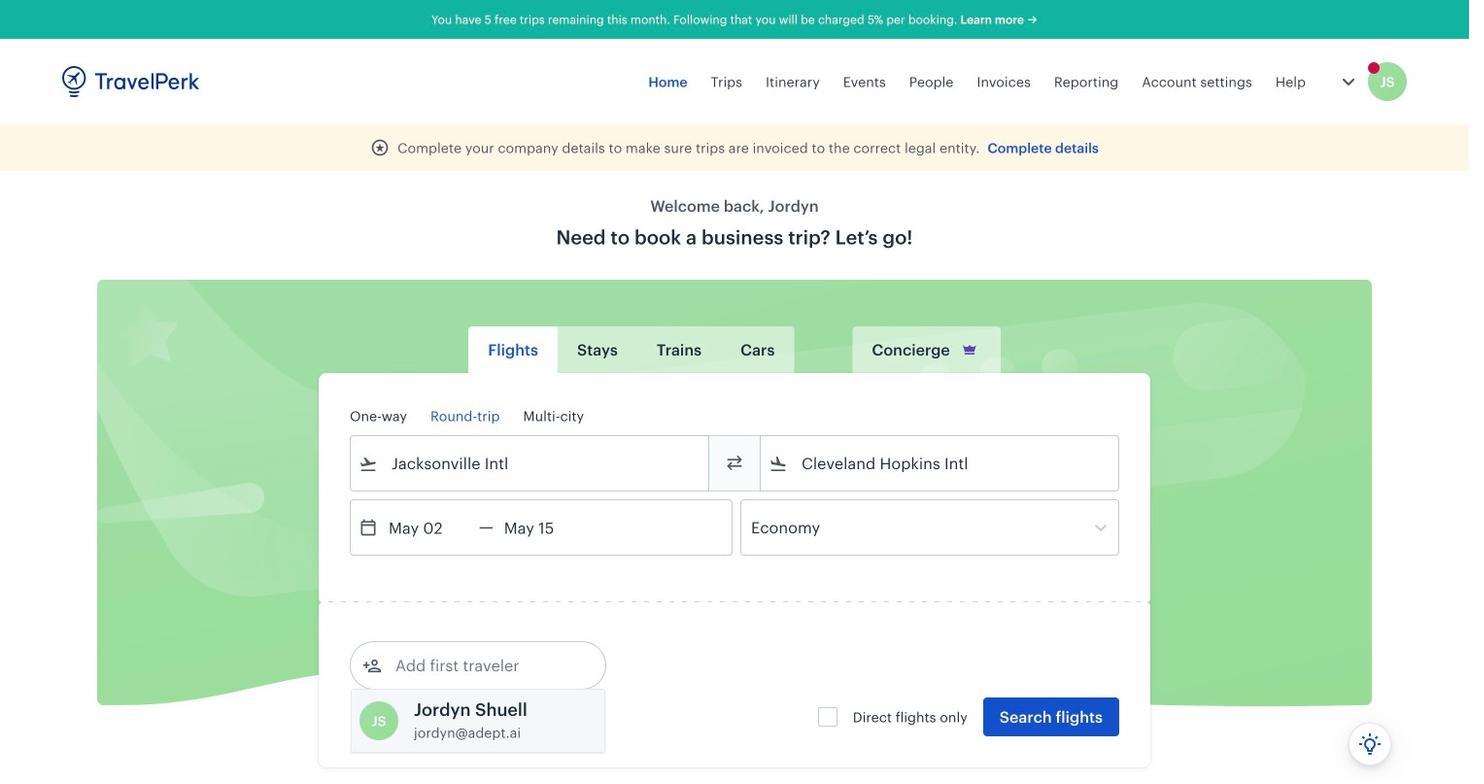 Task type: describe. For each thing, give the bounding box(es) containing it.
Depart text field
[[378, 501, 479, 555]]

Add first traveler search field
[[382, 650, 584, 681]]

From search field
[[378, 448, 683, 479]]

To search field
[[788, 448, 1093, 479]]



Task type: locate. For each thing, give the bounding box(es) containing it.
Return text field
[[494, 501, 595, 555]]



